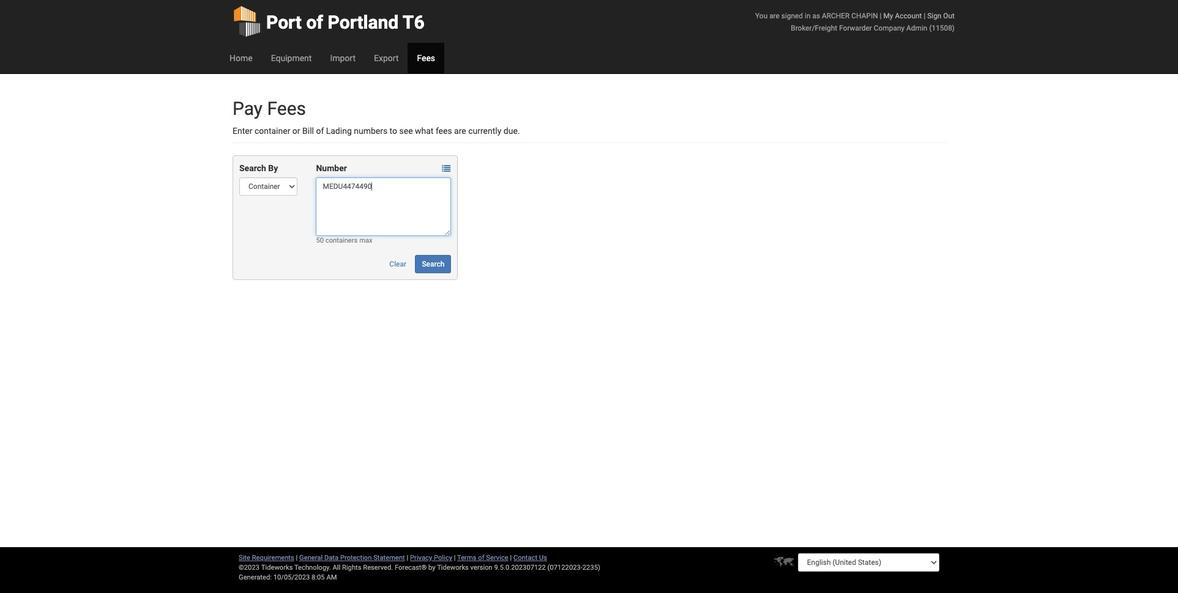 Task type: locate. For each thing, give the bounding box(es) containing it.
portland
[[328, 12, 399, 33]]

1 horizontal spatial are
[[770, 12, 780, 20]]

search left the by
[[239, 163, 266, 173]]

0 horizontal spatial are
[[454, 126, 466, 136]]

are
[[770, 12, 780, 20], [454, 126, 466, 136]]

site requirements | general data protection statement | privacy policy | terms of service | contact us ©2023 tideworks technology. all rights reserved. forecast® by tideworks version 9.5.0.202307122 (07122023-2235) generated: 10/05/2023 8:05 am
[[239, 555, 600, 582]]

admin
[[907, 24, 928, 32]]

all
[[333, 564, 341, 572]]

0 horizontal spatial search
[[239, 163, 266, 173]]

archer
[[822, 12, 850, 20]]

enter
[[233, 126, 252, 136]]

of up 'version'
[[478, 555, 485, 563]]

of inside site requirements | general data protection statement | privacy policy | terms of service | contact us ©2023 tideworks technology. all rights reserved. forecast® by tideworks version 9.5.0.202307122 (07122023-2235) generated: 10/05/2023 8:05 am
[[478, 555, 485, 563]]

0 vertical spatial fees
[[417, 53, 435, 63]]

(07122023-
[[548, 564, 583, 572]]

50 containers max
[[316, 237, 373, 245]]

account
[[895, 12, 922, 20]]

container
[[255, 126, 290, 136]]

0 vertical spatial are
[[770, 12, 780, 20]]

2 vertical spatial of
[[478, 555, 485, 563]]

or
[[293, 126, 300, 136]]

of
[[306, 12, 323, 33], [316, 126, 324, 136], [478, 555, 485, 563]]

| left the 'sign'
[[924, 12, 926, 20]]

1 horizontal spatial fees
[[417, 53, 435, 63]]

sign out link
[[928, 12, 955, 20]]

rights
[[342, 564, 361, 572]]

home button
[[220, 43, 262, 73]]

us
[[539, 555, 547, 563]]

fees
[[417, 53, 435, 63], [267, 98, 306, 119]]

due.
[[504, 126, 520, 136]]

2235)
[[583, 564, 600, 572]]

contact us link
[[514, 555, 547, 563]]

general data protection statement link
[[299, 555, 405, 563]]

privacy
[[410, 555, 432, 563]]

equipment button
[[262, 43, 321, 73]]

1 vertical spatial search
[[422, 260, 445, 269]]

are right fees
[[454, 126, 466, 136]]

forecast®
[[395, 564, 427, 572]]

policy
[[434, 555, 452, 563]]

|
[[880, 12, 882, 20], [924, 12, 926, 20], [296, 555, 298, 563], [407, 555, 408, 563], [454, 555, 456, 563], [510, 555, 512, 563]]

fees up 'or'
[[267, 98, 306, 119]]

search for search
[[422, 260, 445, 269]]

0 horizontal spatial fees
[[267, 98, 306, 119]]

import button
[[321, 43, 365, 73]]

currently
[[468, 126, 502, 136]]

pay fees
[[233, 98, 306, 119]]

clear
[[390, 260, 407, 269]]

are right you
[[770, 12, 780, 20]]

containers
[[326, 237, 358, 245]]

pay
[[233, 98, 263, 119]]

fees
[[436, 126, 452, 136]]

as
[[813, 12, 820, 20]]

fees down t6
[[417, 53, 435, 63]]

numbers
[[354, 126, 388, 136]]

export button
[[365, 43, 408, 73]]

search
[[239, 163, 266, 173], [422, 260, 445, 269]]

terms
[[457, 555, 477, 563]]

Number text field
[[316, 178, 451, 236]]

number
[[316, 163, 347, 173]]

data
[[324, 555, 339, 563]]

bill
[[302, 126, 314, 136]]

1 horizontal spatial search
[[422, 260, 445, 269]]

search inside "button"
[[422, 260, 445, 269]]

0 vertical spatial search
[[239, 163, 266, 173]]

search for search by
[[239, 163, 266, 173]]

| up tideworks
[[454, 555, 456, 563]]

| left general
[[296, 555, 298, 563]]

by
[[429, 564, 436, 572]]

see
[[399, 126, 413, 136]]

of right the port
[[306, 12, 323, 33]]

1 vertical spatial fees
[[267, 98, 306, 119]]

site
[[239, 555, 250, 563]]

of right bill
[[316, 126, 324, 136]]

50
[[316, 237, 324, 245]]

search right clear button
[[422, 260, 445, 269]]

(11508)
[[930, 24, 955, 32]]



Task type: describe. For each thing, give the bounding box(es) containing it.
0 vertical spatial of
[[306, 12, 323, 33]]

max
[[359, 237, 373, 245]]

requirements
[[252, 555, 294, 563]]

signed
[[782, 12, 803, 20]]

you are signed in as archer chapin | my account | sign out broker/freight forwarder company admin (11508)
[[755, 12, 955, 32]]

in
[[805, 12, 811, 20]]

chapin
[[852, 12, 878, 20]]

service
[[486, 555, 509, 563]]

generated:
[[239, 574, 272, 582]]

technology.
[[294, 564, 331, 572]]

to
[[390, 126, 397, 136]]

equipment
[[271, 53, 312, 63]]

contact
[[514, 555, 538, 563]]

my
[[884, 12, 893, 20]]

| left 'my' at top
[[880, 12, 882, 20]]

terms of service link
[[457, 555, 509, 563]]

site requirements link
[[239, 555, 294, 563]]

am
[[327, 574, 337, 582]]

1 vertical spatial of
[[316, 126, 324, 136]]

import
[[330, 53, 356, 63]]

fees button
[[408, 43, 444, 73]]

port of portland t6 link
[[233, 0, 425, 43]]

out
[[944, 12, 955, 20]]

by
[[268, 163, 278, 173]]

search button
[[415, 255, 451, 274]]

port of portland t6
[[266, 12, 425, 33]]

version
[[471, 564, 493, 572]]

| up forecast®
[[407, 555, 408, 563]]

fees inside dropdown button
[[417, 53, 435, 63]]

what
[[415, 126, 434, 136]]

export
[[374, 53, 399, 63]]

statement
[[374, 555, 405, 563]]

home
[[230, 53, 253, 63]]

port
[[266, 12, 302, 33]]

| up 9.5.0.202307122
[[510, 555, 512, 563]]

privacy policy link
[[410, 555, 452, 563]]

©2023 tideworks
[[239, 564, 293, 572]]

10/05/2023
[[273, 574, 310, 582]]

you
[[755, 12, 768, 20]]

8:05
[[312, 574, 325, 582]]

t6
[[403, 12, 425, 33]]

reserved.
[[363, 564, 393, 572]]

forwarder
[[839, 24, 872, 32]]

broker/freight
[[791, 24, 838, 32]]

protection
[[340, 555, 372, 563]]

show list image
[[442, 165, 451, 173]]

lading
[[326, 126, 352, 136]]

9.5.0.202307122
[[494, 564, 546, 572]]

my account link
[[884, 12, 922, 20]]

company
[[874, 24, 905, 32]]

search by
[[239, 163, 278, 173]]

sign
[[928, 12, 942, 20]]

tideworks
[[437, 564, 469, 572]]

1 vertical spatial are
[[454, 126, 466, 136]]

are inside you are signed in as archer chapin | my account | sign out broker/freight forwarder company admin (11508)
[[770, 12, 780, 20]]

clear button
[[383, 255, 413, 274]]

enter container or bill of lading numbers to see what fees are currently due.
[[233, 126, 520, 136]]

general
[[299, 555, 323, 563]]



Task type: vqa. For each thing, say whether or not it's contained in the screenshot.
(Estimate) associated with Arrival (Estimate)
no



